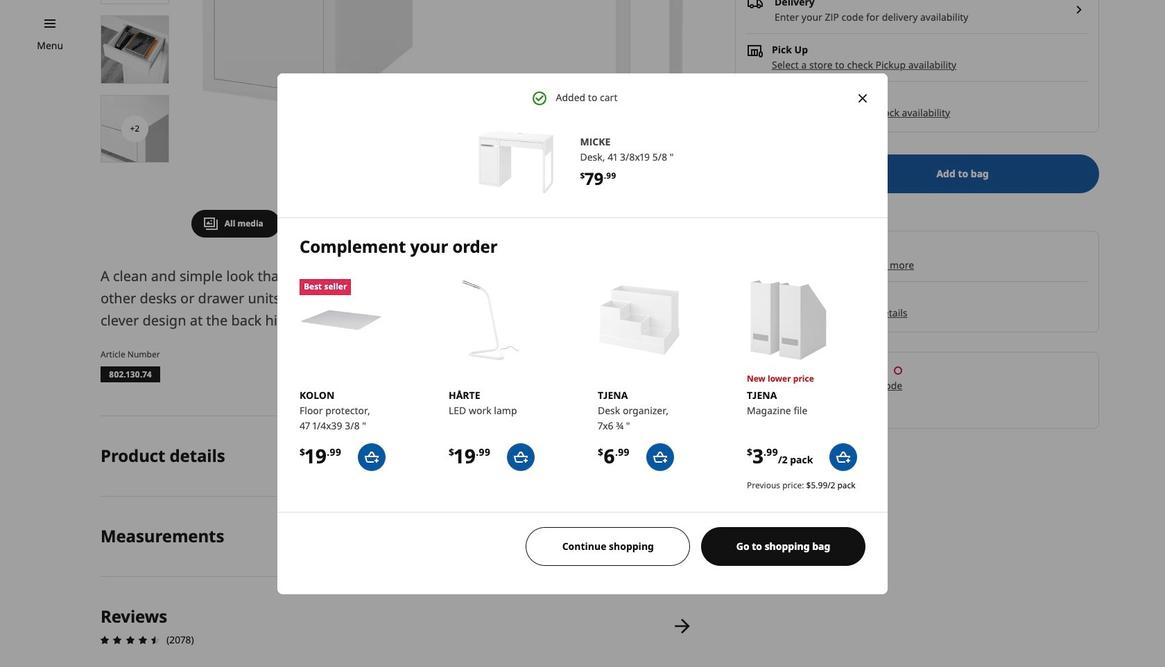 Task type: locate. For each thing, give the bounding box(es) containing it.
list
[[96, 417, 694, 668]]

micke desk, white, 41 3/8x19 5/8 " image
[[101, 0, 168, 3], [191, 0, 694, 199], [101, 16, 168, 83], [101, 96, 168, 163], [478, 123, 555, 201]]

review: 4.5 out of 5 stars. total reviews: 2078 image
[[96, 632, 164, 649]]

hårte led work lamp, white/silver color image
[[449, 279, 532, 362]]

heading
[[101, 445, 225, 468], [101, 525, 224, 548], [101, 605, 167, 628]]

0 vertical spatial heading
[[101, 445, 225, 468]]

2 vertical spatial heading
[[101, 605, 167, 628]]

1 vertical spatial heading
[[101, 525, 224, 548]]



Task type: vqa. For each thing, say whether or not it's contained in the screenshot.
2nd HEADING from the bottom of the page
yes



Task type: describe. For each thing, give the bounding box(es) containing it.
3 heading from the top
[[101, 605, 167, 628]]

tjena desk organizer, white, 7x6 ¾ " image
[[598, 279, 681, 362]]

right image
[[1071, 1, 1088, 18]]

2 heading from the top
[[101, 525, 224, 548]]

kolon floor protector, 47 1/4x39 3/8 " image
[[300, 279, 383, 362]]

1 heading from the top
[[101, 445, 225, 468]]

tjena magazine file, white image
[[747, 279, 830, 362]]



